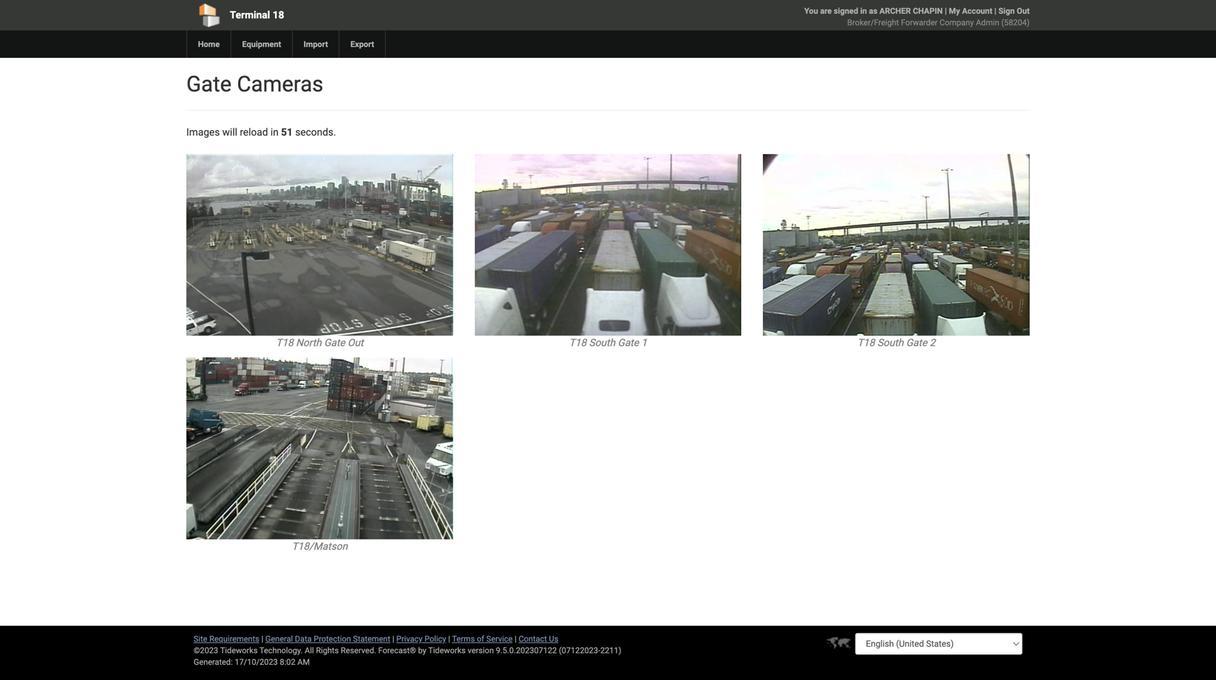 Task type: vqa. For each thing, say whether or not it's contained in the screenshot.
Forwarder
yes



Task type: locate. For each thing, give the bounding box(es) containing it.
signed
[[834, 6, 859, 16]]

south left "2"
[[878, 337, 904, 349]]

|
[[945, 6, 947, 16], [995, 6, 997, 16], [262, 635, 264, 644], [393, 635, 395, 644], [449, 635, 451, 644], [515, 635, 517, 644]]

general
[[266, 635, 293, 644]]

tideworks
[[429, 646, 466, 656]]

| up 9.5.0.202307122
[[515, 635, 517, 644]]

8:02
[[280, 658, 296, 667]]

in left the 51 at the left of page
[[271, 126, 279, 138]]

1 vertical spatial out
[[348, 337, 364, 349]]

0 horizontal spatial out
[[348, 337, 364, 349]]

1 horizontal spatial out
[[1017, 6, 1030, 16]]

policy
[[425, 635, 447, 644]]

gate
[[187, 71, 232, 97], [324, 337, 345, 349], [618, 337, 639, 349], [907, 337, 928, 349]]

in for reload
[[271, 126, 279, 138]]

in inside you are signed in as archer chapin | my account | sign out broker/freight forwarder company admin (58204)
[[861, 6, 868, 16]]

company
[[940, 18, 975, 27]]

privacy
[[397, 635, 423, 644]]

1 horizontal spatial t18
[[569, 337, 587, 349]]

3 t18 from the left
[[858, 337, 875, 349]]

gate down home
[[187, 71, 232, 97]]

gate left the 1
[[618, 337, 639, 349]]

0 horizontal spatial south
[[589, 337, 616, 349]]

0 vertical spatial out
[[1017, 6, 1030, 16]]

site
[[194, 635, 207, 644]]

| left the sign
[[995, 6, 997, 16]]

0 horizontal spatial in
[[271, 126, 279, 138]]

import
[[304, 39, 328, 49]]

t18 for t18 south gate 2
[[858, 337, 875, 349]]

t18 for t18 north gate out
[[276, 337, 294, 349]]

1
[[642, 337, 647, 349]]

| up tideworks
[[449, 635, 451, 644]]

1 south from the left
[[589, 337, 616, 349]]

out right north
[[348, 337, 364, 349]]

17/10/2023
[[235, 658, 278, 667]]

my account link
[[949, 6, 993, 16]]

cameras
[[237, 71, 324, 97]]

| up forecast®
[[393, 635, 395, 644]]

t18/matson
[[292, 541, 348, 553]]

0 horizontal spatial t18
[[276, 337, 294, 349]]

sign out link
[[999, 6, 1030, 16]]

2 south from the left
[[878, 337, 904, 349]]

2 horizontal spatial t18
[[858, 337, 875, 349]]

version
[[468, 646, 494, 656]]

south left the 1
[[589, 337, 616, 349]]

t18
[[276, 337, 294, 349], [569, 337, 587, 349], [858, 337, 875, 349]]

1 t18 from the left
[[276, 337, 294, 349]]

1 horizontal spatial south
[[878, 337, 904, 349]]

out
[[1017, 6, 1030, 16], [348, 337, 364, 349]]

t18 left "2"
[[858, 337, 875, 349]]

gate left "2"
[[907, 337, 928, 349]]

forecast®
[[378, 646, 416, 656]]

contact
[[519, 635, 547, 644]]

©2023 tideworks
[[194, 646, 258, 656]]

technology.
[[260, 646, 303, 656]]

reload
[[240, 126, 268, 138]]

seconds.
[[295, 126, 336, 138]]

out up the (58204)
[[1017, 6, 1030, 16]]

north
[[296, 337, 322, 349]]

broker/freight
[[848, 18, 900, 27]]

gate for t18 south gate 2
[[907, 337, 928, 349]]

south
[[589, 337, 616, 349], [878, 337, 904, 349]]

out inside you are signed in as archer chapin | my account | sign out broker/freight forwarder company admin (58204)
[[1017, 6, 1030, 16]]

t18 north gate out
[[276, 337, 364, 349]]

1 horizontal spatial in
[[861, 6, 868, 16]]

t18 left north
[[276, 337, 294, 349]]

0 vertical spatial in
[[861, 6, 868, 16]]

gate cameras
[[187, 71, 324, 97]]

my
[[949, 6, 961, 16]]

| left my
[[945, 6, 947, 16]]

you
[[805, 6, 819, 16]]

of
[[477, 635, 485, 644]]

export link
[[339, 30, 385, 58]]

t18 left the 1
[[569, 337, 587, 349]]

| left "general"
[[262, 635, 264, 644]]

in
[[861, 6, 868, 16], [271, 126, 279, 138]]

2 t18 from the left
[[569, 337, 587, 349]]

in left as
[[861, 6, 868, 16]]

gate right north
[[324, 337, 345, 349]]

t18 south gate 1 image
[[475, 154, 742, 336]]

import link
[[292, 30, 339, 58]]

terminal 18
[[230, 9, 284, 21]]

t18 for t18 south gate 1
[[569, 337, 587, 349]]

will
[[222, 126, 237, 138]]

1 vertical spatial in
[[271, 126, 279, 138]]

gate for t18 south gate 1
[[618, 337, 639, 349]]



Task type: describe. For each thing, give the bounding box(es) containing it.
t18/matson image
[[187, 358, 453, 540]]

terms
[[452, 635, 475, 644]]

privacy policy link
[[397, 635, 447, 644]]

terms of service link
[[452, 635, 513, 644]]

(58204)
[[1002, 18, 1030, 27]]

contact us link
[[519, 635, 559, 644]]

equipment link
[[231, 30, 292, 58]]

chapin
[[913, 6, 943, 16]]

9.5.0.202307122
[[496, 646, 557, 656]]

statement
[[353, 635, 391, 644]]

as
[[870, 6, 878, 16]]

home link
[[187, 30, 231, 58]]

export
[[351, 39, 374, 49]]

you are signed in as archer chapin | my account | sign out broker/freight forwarder company admin (58204)
[[805, 6, 1030, 27]]

terminal
[[230, 9, 270, 21]]

am
[[298, 658, 310, 667]]

51
[[281, 126, 293, 138]]

home
[[198, 39, 220, 49]]

t18 south gate 1
[[569, 337, 647, 349]]

gate for t18 north gate out
[[324, 337, 345, 349]]

2211)
[[601, 646, 622, 656]]

data
[[295, 635, 312, 644]]

archer
[[880, 6, 911, 16]]

t18 south gate 2
[[858, 337, 936, 349]]

admin
[[977, 18, 1000, 27]]

generated:
[[194, 658, 233, 667]]

in for signed
[[861, 6, 868, 16]]

south for t18 south gate 1
[[589, 337, 616, 349]]

t18 south gate 2 image
[[764, 154, 1030, 336]]

sign
[[999, 6, 1015, 16]]

equipment
[[242, 39, 281, 49]]

reserved.
[[341, 646, 376, 656]]

south for t18 south gate 2
[[878, 337, 904, 349]]

general data protection statement link
[[266, 635, 391, 644]]

images will reload in 51 seconds.
[[187, 126, 336, 138]]

forwarder
[[902, 18, 938, 27]]

account
[[963, 6, 993, 16]]

rights
[[316, 646, 339, 656]]

by
[[418, 646, 427, 656]]

requirements
[[209, 635, 260, 644]]

site requirements link
[[194, 635, 260, 644]]

service
[[487, 635, 513, 644]]

are
[[821, 6, 832, 16]]

images
[[187, 126, 220, 138]]

all
[[305, 646, 314, 656]]

terminal 18 link
[[187, 0, 525, 30]]

(07122023-
[[559, 646, 601, 656]]

18
[[273, 9, 284, 21]]

site requirements | general data protection statement | privacy policy | terms of service | contact us ©2023 tideworks technology. all rights reserved. forecast® by tideworks version 9.5.0.202307122 (07122023-2211) generated: 17/10/2023 8:02 am
[[194, 635, 622, 667]]

us
[[549, 635, 559, 644]]

protection
[[314, 635, 351, 644]]

t18 north gate out image
[[187, 154, 453, 336]]

2
[[930, 337, 936, 349]]



